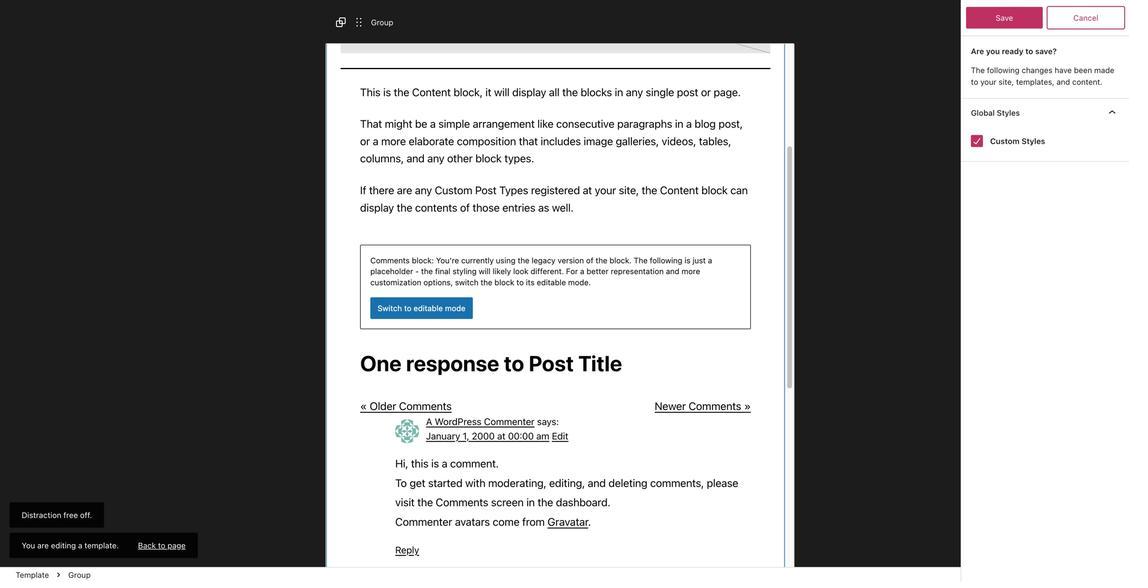 Task type: locate. For each thing, give the bounding box(es) containing it.
to right back
[[158, 541, 165, 550]]

0 horizontal spatial styles
[[998, 108, 1021, 117]]

to
[[1026, 47, 1034, 56], [972, 77, 979, 86], [158, 541, 165, 550]]

templates,
[[1017, 77, 1055, 86]]

custom styles
[[991, 137, 1046, 146]]

2 vertical spatial to
[[158, 541, 165, 550]]

1 horizontal spatial group
[[371, 18, 394, 27]]

distraction free off.
[[22, 511, 92, 520]]

back
[[138, 541, 156, 550]]

site,
[[999, 77, 1015, 86]]

group inside block breadcrumb list
[[68, 571, 91, 580]]

1 vertical spatial group
[[68, 571, 91, 580]]

styles for custom styles
[[1022, 137, 1046, 146]]

template
[[16, 571, 49, 580]]

2 horizontal spatial to
[[1026, 47, 1034, 56]]

group
[[371, 18, 394, 27], [68, 571, 91, 580]]

group right drag image
[[371, 18, 394, 27]]

to down the
[[972, 77, 979, 86]]

0 horizontal spatial to
[[158, 541, 165, 550]]

cancel
[[1074, 13, 1099, 22]]

global styles button
[[962, 99, 1130, 127]]

back to page
[[138, 541, 186, 550]]

template.
[[85, 541, 119, 550]]

1 vertical spatial to
[[972, 77, 979, 86]]

have
[[1055, 66, 1073, 75]]

following
[[988, 66, 1020, 75]]

been
[[1075, 66, 1093, 75]]

1 horizontal spatial styles
[[1022, 137, 1046, 146]]

off.
[[80, 511, 92, 520]]

to right ready on the right top of page
[[1026, 47, 1034, 56]]

1 vertical spatial styles
[[1022, 137, 1046, 146]]

styles right global
[[998, 108, 1021, 117]]

0 vertical spatial to
[[1026, 47, 1034, 56]]

custom
[[991, 137, 1020, 146]]

group down a
[[68, 571, 91, 580]]

styles
[[998, 108, 1021, 117], [1022, 137, 1046, 146]]

styles for global styles
[[998, 108, 1021, 117]]

template button
[[11, 568, 54, 582]]

0 vertical spatial group
[[371, 18, 394, 27]]

1 horizontal spatial to
[[972, 77, 979, 86]]

styles right 'custom'
[[1022, 137, 1046, 146]]

global
[[972, 108, 995, 117]]

0 vertical spatial styles
[[998, 108, 1021, 117]]

0 horizontal spatial group
[[68, 571, 91, 580]]

are you ready to save?
[[972, 47, 1058, 56]]

the
[[972, 66, 986, 75]]

styles inside dropdown button
[[998, 108, 1021, 117]]



Task type: vqa. For each thing, say whether or not it's contained in the screenshot.
2nd Date link from the top of the page Card
no



Task type: describe. For each thing, give the bounding box(es) containing it.
distraction free off. button
[[10, 503, 104, 528]]

you are editing a template.
[[22, 541, 119, 550]]

content.
[[1073, 77, 1103, 86]]

to inside the following changes have been made to your site, templates, and content.
[[972, 77, 979, 86]]

changes
[[1022, 66, 1053, 75]]

made
[[1095, 66, 1115, 75]]

the following changes have been made to your site, templates, and content.
[[972, 66, 1115, 86]]

back to page button
[[138, 540, 186, 551]]

save
[[996, 13, 1014, 22]]

global styles
[[972, 108, 1021, 117]]

ready
[[1003, 47, 1024, 56]]

cancel button
[[1048, 7, 1125, 29]]

group button
[[371, 8, 394, 37]]

are
[[37, 541, 49, 550]]

are
[[972, 47, 985, 56]]

drag image
[[352, 15, 366, 29]]

block breadcrumb list
[[0, 568, 106, 582]]

save button
[[967, 7, 1044, 29]]

free
[[64, 511, 78, 520]]

you
[[987, 47, 1001, 56]]

to inside button
[[158, 541, 165, 550]]

editor top bar region
[[0, 0, 1130, 36]]

your
[[981, 77, 997, 86]]

you
[[22, 541, 35, 550]]

save?
[[1036, 47, 1058, 56]]

distraction
[[22, 511, 61, 520]]

Custom Styles checkbox
[[972, 135, 984, 147]]

editing
[[51, 541, 76, 550]]

page
[[168, 541, 186, 550]]

a
[[78, 541, 82, 550]]

and
[[1057, 77, 1071, 86]]



